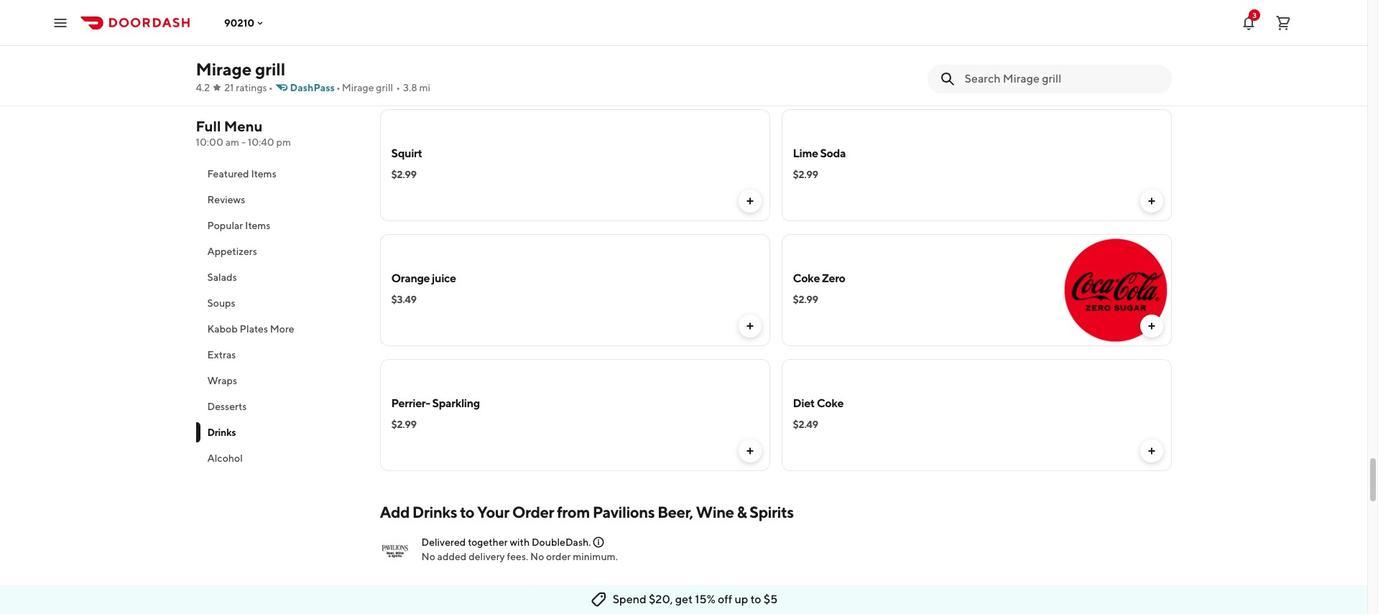 Task type: describe. For each thing, give the bounding box(es) containing it.
desserts
[[207, 401, 247, 412]]

top pairings
[[380, 583, 434, 595]]

grill for mirage grill • 3.8 mi
[[376, 82, 393, 93]]

1 no from the left
[[421, 551, 435, 563]]

1 horizontal spatial to
[[751, 593, 761, 606]]

items for popular items
[[245, 220, 270, 231]]

kabob
[[207, 323, 238, 335]]

delivered together with doubledash. image
[[592, 536, 605, 549]]

icon image
[[380, 535, 410, 565]]

appetizers
[[207, 246, 257, 257]]

appetizers button
[[196, 239, 362, 264]]

3.8
[[403, 82, 417, 93]]

2 • from the left
[[336, 82, 340, 93]]

wine button
[[451, 582, 476, 605]]

$20,
[[649, 593, 673, 606]]

featured items button
[[196, 161, 362, 187]]

popular items
[[207, 220, 270, 231]]

beer button
[[493, 582, 515, 605]]

grill for mirage grill
[[255, 59, 285, 79]]

popular
[[207, 220, 243, 231]]

extras
[[207, 349, 236, 361]]

coke zero
[[793, 272, 845, 285]]

$5
[[764, 593, 778, 606]]

mirage for mirage grill • 3.8 mi
[[342, 82, 374, 93]]

10:00
[[196, 137, 223, 148]]

pavilions
[[593, 503, 655, 522]]

orange
[[391, 272, 430, 285]]

extras button
[[196, 342, 362, 368]]

0 horizontal spatial to
[[460, 503, 474, 522]]

pm
[[276, 137, 291, 148]]

beer,
[[657, 503, 693, 522]]

featured items
[[207, 168, 276, 180]]

delivered together with doubledash.
[[421, 537, 591, 548]]

$2.49
[[793, 419, 818, 430]]

seltzers & more button
[[532, 582, 603, 605]]

3
[[1252, 10, 1257, 19]]

coke zero image
[[1059, 234, 1172, 346]]

top
[[380, 583, 396, 595]]

order
[[512, 503, 554, 522]]

juice
[[432, 272, 456, 285]]

mirage grill • 3.8 mi
[[342, 82, 430, 93]]

diet
[[793, 397, 815, 410]]

desserts button
[[196, 394, 362, 420]]

$2.99 for lime soda
[[793, 169, 818, 180]]

minimum.
[[573, 551, 618, 563]]

seltzers & more
[[532, 583, 603, 595]]

perrier- sparkling
[[391, 397, 480, 410]]

0 vertical spatial coke
[[793, 272, 820, 285]]

• for mirage grill • 3.8 mi
[[396, 82, 400, 93]]

seltzers
[[532, 583, 568, 595]]

add
[[380, 503, 410, 522]]

perrier-
[[391, 397, 430, 410]]

& inside button
[[570, 583, 577, 595]]

90210
[[224, 17, 255, 28]]

up
[[735, 593, 748, 606]]

ratings
[[236, 82, 267, 93]]

kabob plates more
[[207, 323, 294, 335]]

order
[[546, 551, 571, 563]]

15%
[[695, 593, 716, 606]]

delivered
[[421, 537, 466, 548]]

featured
[[207, 168, 249, 180]]

lime
[[793, 147, 818, 160]]

4.2
[[196, 82, 210, 93]]

popular items button
[[196, 213, 362, 239]]

$2.99 for coke zero
[[793, 294, 818, 305]]

full menu 10:00 am - 10:40 pm
[[196, 118, 291, 148]]

orange juice
[[391, 272, 456, 285]]

doubledash.
[[532, 537, 591, 548]]

90210 button
[[224, 17, 266, 28]]

spend $20, get 15% off up to $5
[[613, 593, 778, 606]]

more for kabob plates more
[[270, 323, 294, 335]]

diet coke
[[793, 397, 844, 410]]



Task type: vqa. For each thing, say whether or not it's contained in the screenshot.
FEATURED ITEMS
yes



Task type: locate. For each thing, give the bounding box(es) containing it.
21 ratings •
[[224, 82, 273, 93]]

&
[[737, 503, 747, 522], [570, 583, 577, 595]]

1 vertical spatial wine
[[451, 583, 476, 595]]

no right fees.
[[530, 551, 544, 563]]

add item to cart image for orange juice
[[744, 320, 756, 332]]

add item to cart image for diet coke
[[1146, 445, 1157, 457]]

2 no from the left
[[530, 551, 544, 563]]

soups button
[[196, 290, 362, 316]]

more up extras button
[[270, 323, 294, 335]]

from
[[557, 503, 590, 522]]

reviews
[[207, 194, 245, 205]]

wine down added
[[451, 583, 476, 595]]

squirt
[[391, 147, 422, 160]]

lime soda
[[793, 147, 846, 160]]

0 horizontal spatial mirage
[[196, 59, 252, 79]]

$3.49
[[391, 294, 416, 305]]

full
[[196, 118, 221, 134]]

alcohol button
[[196, 445, 362, 471]]

more inside button
[[579, 583, 603, 595]]

0 vertical spatial wine
[[696, 503, 734, 522]]

1 horizontal spatial more
[[579, 583, 603, 595]]

0 horizontal spatial drinks
[[207, 427, 236, 438]]

0 horizontal spatial •
[[268, 82, 273, 93]]

wine
[[696, 503, 734, 522], [451, 583, 476, 595]]

1 vertical spatial grill
[[376, 82, 393, 93]]

kabob plates more button
[[196, 316, 362, 342]]

mirage up 21
[[196, 59, 252, 79]]

coke left "zero"
[[793, 272, 820, 285]]

0 vertical spatial items
[[251, 168, 276, 180]]

no added delivery fees. no order minimum.
[[421, 551, 618, 563]]

menu
[[224, 118, 263, 134]]

add item to cart image for lime soda
[[1146, 195, 1157, 207]]

0 vertical spatial drinks
[[207, 427, 236, 438]]

off
[[718, 593, 732, 606]]

spend
[[613, 593, 646, 606]]

• right dashpass
[[336, 82, 340, 93]]

& left spirits
[[737, 503, 747, 522]]

to right up
[[751, 593, 761, 606]]

salads button
[[196, 264, 362, 290]]

mirage grill
[[196, 59, 285, 79]]

get
[[675, 593, 693, 606]]

1 horizontal spatial •
[[336, 82, 340, 93]]

0 vertical spatial &
[[737, 503, 747, 522]]

to left your
[[460, 503, 474, 522]]

reviews button
[[196, 187, 362, 213]]

sparkling
[[432, 397, 480, 410]]

coke
[[793, 272, 820, 285], [817, 397, 844, 410]]

mirage right dashpass •
[[342, 82, 374, 93]]

0 items, open order cart image
[[1275, 14, 1292, 31]]

• left 3.8
[[396, 82, 400, 93]]

0 horizontal spatial wine
[[451, 583, 476, 595]]

& right seltzers
[[570, 583, 577, 595]]

wraps
[[207, 375, 237, 387]]

add item to cart image for squirt
[[744, 195, 756, 207]]

items inside button
[[245, 220, 270, 231]]

more for seltzers & more
[[579, 583, 603, 595]]

dashpass •
[[290, 82, 340, 93]]

coke right diet
[[817, 397, 844, 410]]

add drinks to your order from pavilions beer, wine & spirits
[[380, 503, 794, 522]]

wraps button
[[196, 368, 362, 394]]

1 • from the left
[[268, 82, 273, 93]]

more inside button
[[270, 323, 294, 335]]

items for featured items
[[251, 168, 276, 180]]

1 horizontal spatial mirage
[[342, 82, 374, 93]]

add item to cart image
[[744, 195, 756, 207], [1146, 195, 1157, 207], [1146, 320, 1157, 332]]

zero
[[822, 272, 845, 285]]

1 vertical spatial more
[[579, 583, 603, 595]]

1 vertical spatial items
[[245, 220, 270, 231]]

items inside 'button'
[[251, 168, 276, 180]]

1 vertical spatial mirage
[[342, 82, 374, 93]]

more
[[270, 323, 294, 335], [579, 583, 603, 595]]

21
[[224, 82, 234, 93]]

1 horizontal spatial &
[[737, 503, 747, 522]]

grill up ratings
[[255, 59, 285, 79]]

0 vertical spatial grill
[[255, 59, 285, 79]]

no
[[421, 551, 435, 563], [530, 551, 544, 563]]

0 horizontal spatial &
[[570, 583, 577, 595]]

mi
[[419, 82, 430, 93]]

• for 21 ratings •
[[268, 82, 273, 93]]

alcohol
[[207, 453, 243, 464]]

more down "minimum."
[[579, 583, 603, 595]]

to
[[460, 503, 474, 522], [751, 593, 761, 606]]

drinks up delivered
[[412, 503, 457, 522]]

fees.
[[507, 551, 528, 563]]

3 • from the left
[[396, 82, 400, 93]]

$2.99 for squirt
[[391, 169, 417, 180]]

2 horizontal spatial •
[[396, 82, 400, 93]]

• right ratings
[[268, 82, 273, 93]]

-
[[241, 137, 246, 148]]

10:40
[[248, 137, 274, 148]]

no down delivered
[[421, 551, 435, 563]]

1 horizontal spatial wine
[[696, 503, 734, 522]]

mirage for mirage grill
[[196, 59, 252, 79]]

1 horizontal spatial grill
[[376, 82, 393, 93]]

1 vertical spatial coke
[[817, 397, 844, 410]]

notification bell image
[[1240, 14, 1257, 31]]

your
[[477, 503, 509, 522]]

0 horizontal spatial grill
[[255, 59, 285, 79]]

items right popular
[[245, 220, 270, 231]]

spirits
[[749, 503, 794, 522]]

added
[[437, 551, 467, 563]]

0 vertical spatial to
[[460, 503, 474, 522]]

pairings
[[398, 583, 434, 595]]

delivery
[[469, 551, 505, 563]]

soups
[[207, 297, 235, 309]]

0 horizontal spatial more
[[270, 323, 294, 335]]

soda
[[820, 147, 846, 160]]

0 horizontal spatial no
[[421, 551, 435, 563]]

add item to cart image
[[744, 320, 756, 332], [744, 445, 756, 457], [1146, 445, 1157, 457]]

wine right beer,
[[696, 503, 734, 522]]

0 vertical spatial mirage
[[196, 59, 252, 79]]

1 horizontal spatial drinks
[[412, 503, 457, 522]]

beer
[[493, 583, 515, 595]]

mirage
[[196, 59, 252, 79], [342, 82, 374, 93]]

grill left 3.8
[[376, 82, 393, 93]]

dashpass
[[290, 82, 335, 93]]

am
[[225, 137, 239, 148]]

plates
[[240, 323, 268, 335]]

1 vertical spatial drinks
[[412, 503, 457, 522]]

items up the "reviews" "button"
[[251, 168, 276, 180]]

1 vertical spatial &
[[570, 583, 577, 595]]

grill
[[255, 59, 285, 79], [376, 82, 393, 93]]

items
[[251, 168, 276, 180], [245, 220, 270, 231]]

open menu image
[[52, 14, 69, 31]]

•
[[268, 82, 273, 93], [336, 82, 340, 93], [396, 82, 400, 93]]

Item Search search field
[[965, 71, 1160, 87]]

1 horizontal spatial no
[[530, 551, 544, 563]]

salads
[[207, 272, 237, 283]]

1 vertical spatial to
[[751, 593, 761, 606]]

0 vertical spatial more
[[270, 323, 294, 335]]

$2.99
[[391, 44, 417, 55], [793, 44, 818, 55], [391, 169, 417, 180], [793, 169, 818, 180], [793, 294, 818, 305], [391, 419, 417, 430]]

with
[[510, 537, 530, 548]]

drinks up alcohol on the left bottom of page
[[207, 427, 236, 438]]

together
[[468, 537, 508, 548]]

drinks
[[207, 427, 236, 438], [412, 503, 457, 522]]

$2.99 for perrier- sparkling
[[391, 419, 417, 430]]

add item to cart image for perrier- sparkling
[[744, 445, 756, 457]]



